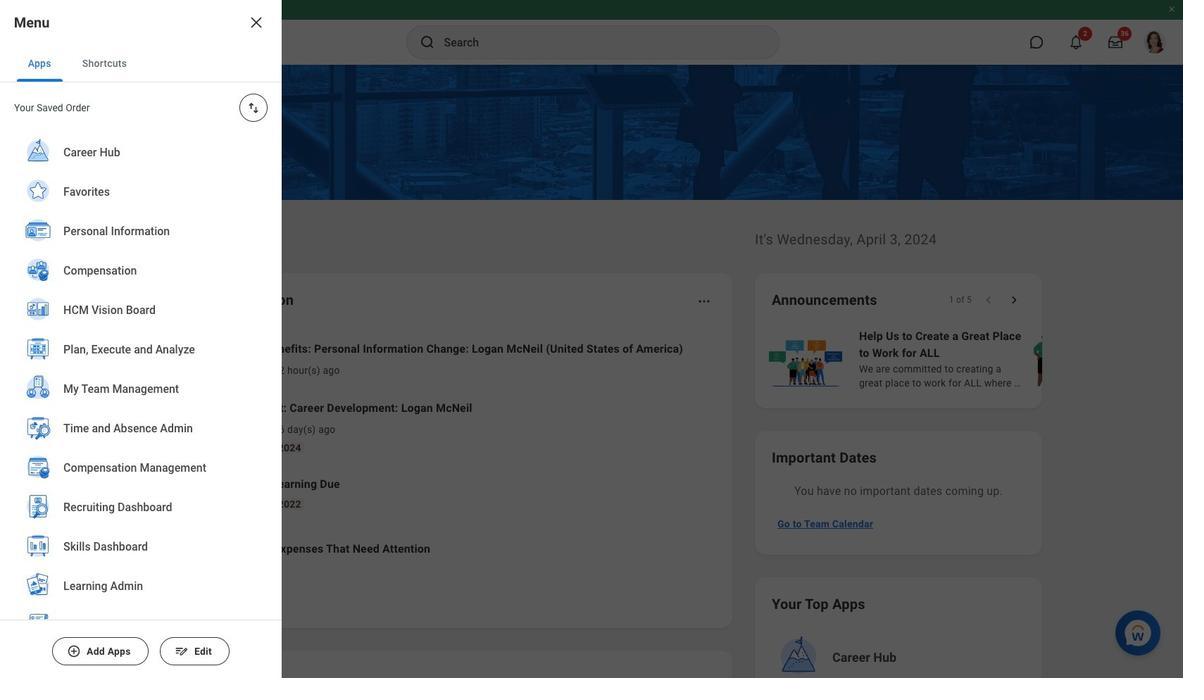 Task type: locate. For each thing, give the bounding box(es) containing it.
global navigation dialog
[[0, 0, 282, 679]]

1 vertical spatial inbox image
[[178, 416, 199, 438]]

plus circle image
[[67, 645, 81, 659]]

inbox large image
[[1109, 35, 1123, 49]]

inbox image
[[178, 349, 199, 370], [178, 416, 199, 438]]

status
[[950, 295, 972, 306]]

list
[[0, 133, 282, 679], [767, 327, 1184, 392], [158, 330, 716, 578]]

tab list
[[0, 45, 282, 82]]

2 inbox image from the top
[[178, 416, 199, 438]]

0 vertical spatial inbox image
[[178, 349, 199, 370]]

chevron left small image
[[982, 293, 996, 307]]

close environment banner image
[[1168, 5, 1177, 13]]

sort image
[[247, 101, 261, 115]]

main content
[[0, 65, 1184, 679]]

notifications large image
[[1070, 35, 1084, 49]]

banner
[[0, 0, 1184, 65]]



Task type: vqa. For each thing, say whether or not it's contained in the screenshot.
profile logan mcneil ELEMENT
yes



Task type: describe. For each thing, give the bounding box(es) containing it.
search image
[[419, 34, 436, 51]]

text edit image
[[175, 645, 189, 659]]

chevron right small image
[[1008, 293, 1022, 307]]

x image
[[248, 14, 265, 31]]

1 inbox image from the top
[[178, 349, 199, 370]]

profile logan mcneil element
[[1136, 27, 1175, 58]]



